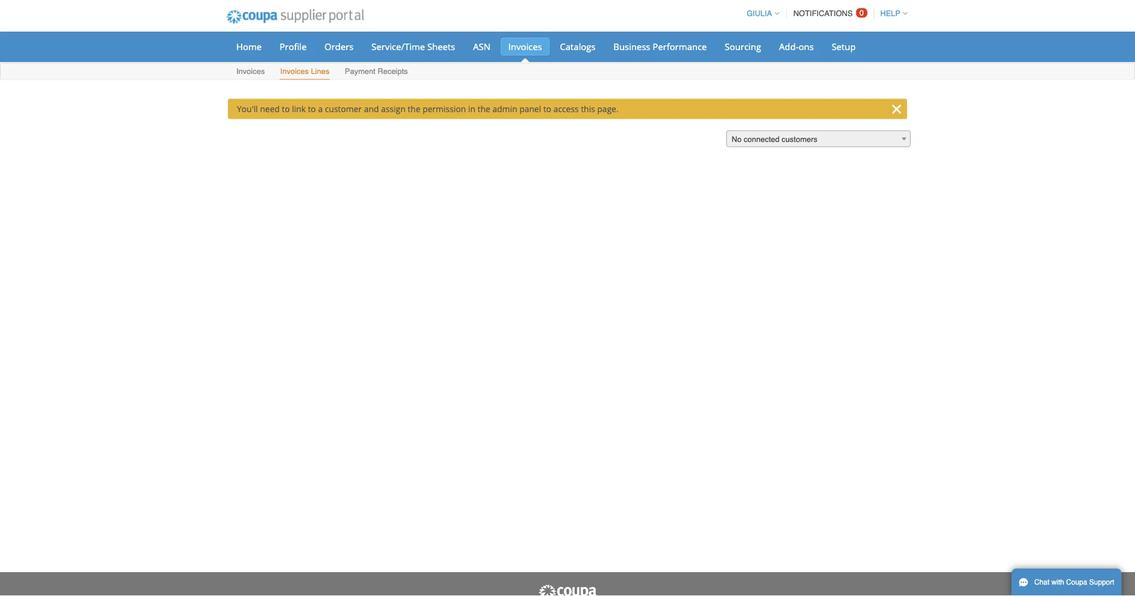 Task type: locate. For each thing, give the bounding box(es) containing it.
the right assign
[[408, 103, 421, 115]]

to right panel
[[543, 103, 551, 115]]

1 horizontal spatial coupa supplier portal image
[[538, 584, 598, 596]]

sheets
[[427, 40, 455, 53]]

support
[[1090, 578, 1115, 587]]

to left link at the top left
[[282, 103, 290, 115]]

you'll
[[237, 103, 258, 115]]

notifications 0
[[794, 8, 864, 18]]

giulia
[[747, 9, 772, 18]]

0 horizontal spatial to
[[282, 103, 290, 115]]

1 horizontal spatial invoices
[[280, 67, 309, 76]]

invoices down home link
[[236, 67, 265, 76]]

navigation
[[742, 2, 908, 25]]

lines
[[311, 67, 330, 76]]

the
[[408, 103, 421, 115], [478, 103, 490, 115]]

1 horizontal spatial to
[[308, 103, 316, 115]]

0 vertical spatial invoices link
[[501, 38, 550, 56]]

customer
[[325, 103, 362, 115]]

this
[[581, 103, 595, 115]]

1 horizontal spatial invoices link
[[501, 38, 550, 56]]

orders link
[[317, 38, 361, 56]]

asn link
[[465, 38, 498, 56]]

coupa supplier portal image
[[218, 2, 372, 32], [538, 584, 598, 596]]

access
[[554, 103, 579, 115]]

0 vertical spatial coupa supplier portal image
[[218, 2, 372, 32]]

panel
[[520, 103, 541, 115]]

orders
[[325, 40, 354, 53]]

invoices lines
[[280, 67, 330, 76]]

home
[[236, 40, 262, 53]]

invoices down profile link
[[280, 67, 309, 76]]

invoices right asn on the left top of page
[[508, 40, 542, 53]]

no
[[732, 135, 742, 144]]

in
[[468, 103, 476, 115]]

1 the from the left
[[408, 103, 421, 115]]

asn
[[473, 40, 491, 53]]

to left a
[[308, 103, 316, 115]]

add-ons
[[779, 40, 814, 53]]

to
[[282, 103, 290, 115], [308, 103, 316, 115], [543, 103, 551, 115]]

invoices
[[508, 40, 542, 53], [236, 67, 265, 76], [280, 67, 309, 76]]

help link
[[875, 9, 908, 18]]

coupa
[[1067, 578, 1088, 587]]

a
[[318, 103, 323, 115]]

giulia link
[[742, 9, 780, 18]]

invoices link right asn link on the left top of page
[[501, 38, 550, 56]]

1 horizontal spatial the
[[478, 103, 490, 115]]

2 horizontal spatial to
[[543, 103, 551, 115]]

No connected customers field
[[727, 130, 911, 148]]

link
[[292, 103, 306, 115]]

assign
[[381, 103, 406, 115]]

no connected customers
[[732, 135, 818, 144]]

0 horizontal spatial the
[[408, 103, 421, 115]]

service/time
[[372, 40, 425, 53]]

2 to from the left
[[308, 103, 316, 115]]

0 horizontal spatial invoices
[[236, 67, 265, 76]]

customers
[[782, 135, 818, 144]]

payment
[[345, 67, 376, 76]]

invoices link
[[501, 38, 550, 56], [236, 64, 265, 80]]

1 vertical spatial invoices link
[[236, 64, 265, 80]]

notifications
[[794, 9, 853, 18]]

permission
[[423, 103, 466, 115]]

invoices link down home link
[[236, 64, 265, 80]]

the right "in"
[[478, 103, 490, 115]]

connected
[[744, 135, 780, 144]]

payment receipts
[[345, 67, 408, 76]]



Task type: vqa. For each thing, say whether or not it's contained in the screenshot.
the right information
no



Task type: describe. For each thing, give the bounding box(es) containing it.
business
[[614, 40, 651, 53]]

home link
[[229, 38, 270, 56]]

service/time sheets link
[[364, 38, 463, 56]]

2 the from the left
[[478, 103, 490, 115]]

performance
[[653, 40, 707, 53]]

with
[[1052, 578, 1065, 587]]

profile
[[280, 40, 307, 53]]

admin
[[493, 103, 517, 115]]

chat
[[1035, 578, 1050, 587]]

profile link
[[272, 38, 314, 56]]

0
[[860, 8, 864, 17]]

navigation containing notifications 0
[[742, 2, 908, 25]]

1 vertical spatial coupa supplier portal image
[[538, 584, 598, 596]]

business performance
[[614, 40, 707, 53]]

No connected customers text field
[[727, 131, 910, 148]]

chat with coupa support button
[[1012, 569, 1122, 596]]

sourcing
[[725, 40, 761, 53]]

3 to from the left
[[543, 103, 551, 115]]

setup
[[832, 40, 856, 53]]

add-
[[779, 40, 799, 53]]

need
[[260, 103, 280, 115]]

page.
[[597, 103, 619, 115]]

setup link
[[824, 38, 864, 56]]

2 horizontal spatial invoices
[[508, 40, 542, 53]]

sourcing link
[[717, 38, 769, 56]]

catalogs link
[[552, 38, 603, 56]]

ons
[[799, 40, 814, 53]]

receipts
[[378, 67, 408, 76]]

catalogs
[[560, 40, 596, 53]]

you'll need to link to a customer and assign the permission in the admin panel to access this page.
[[237, 103, 619, 115]]

service/time sheets
[[372, 40, 455, 53]]

0 horizontal spatial invoices link
[[236, 64, 265, 80]]

add-ons link
[[772, 38, 822, 56]]

business performance link
[[606, 38, 715, 56]]

payment receipts link
[[344, 64, 409, 80]]

0 horizontal spatial coupa supplier portal image
[[218, 2, 372, 32]]

invoices lines link
[[280, 64, 330, 80]]

1 to from the left
[[282, 103, 290, 115]]

chat with coupa support
[[1035, 578, 1115, 587]]

help
[[881, 9, 901, 18]]

and
[[364, 103, 379, 115]]



